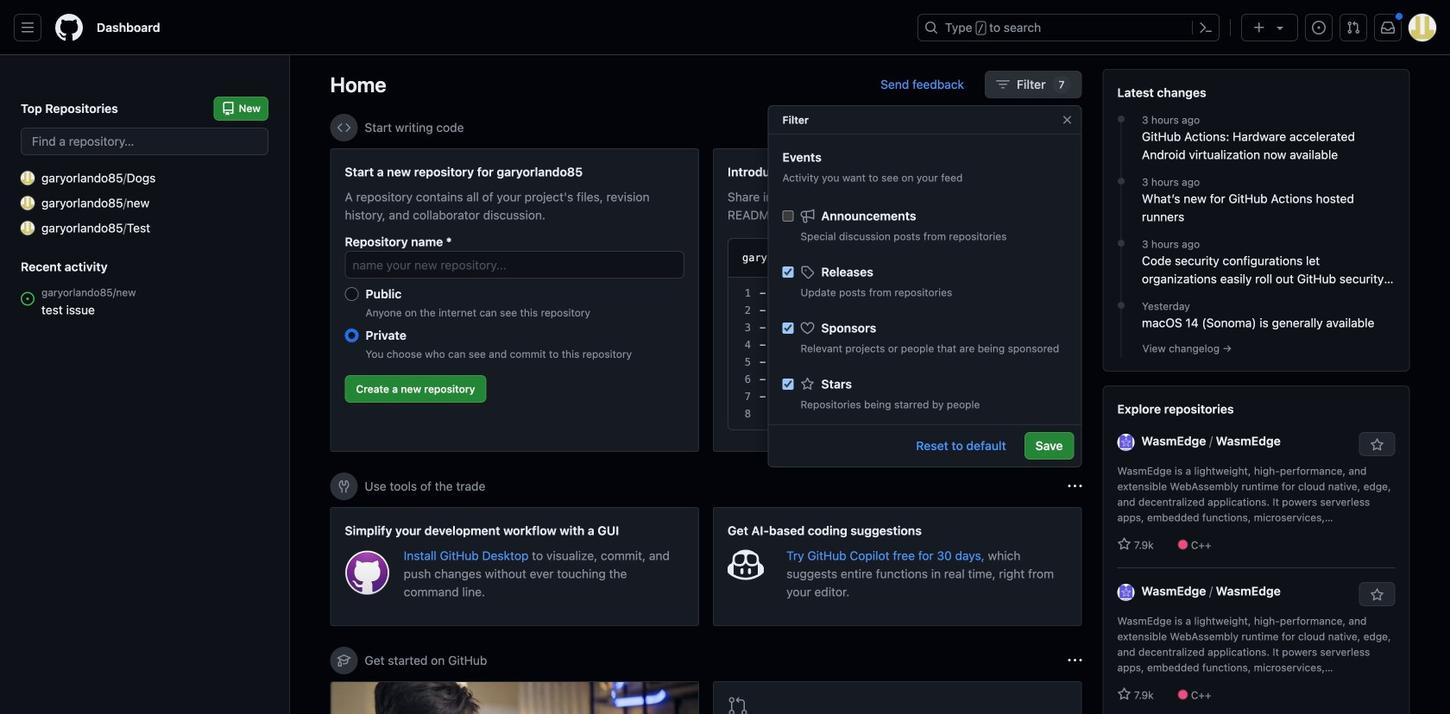 Task type: describe. For each thing, give the bounding box(es) containing it.
close menu image
[[1061, 113, 1074, 127]]

dot fill image
[[1115, 299, 1128, 313]]

1 dot fill image from the top
[[1115, 112, 1128, 126]]

star this repository image for @wasmedge profile icon
[[1371, 439, 1384, 452]]

code image
[[337, 121, 351, 135]]

start a new repository element
[[330, 148, 699, 452]]

test image
[[21, 221, 35, 235]]

tag image
[[801, 265, 815, 279]]

get ai-based coding suggestions element
[[713, 508, 1082, 627]]

dogs image
[[21, 171, 35, 185]]

github desktop image
[[345, 551, 390, 596]]

megaphone image
[[801, 209, 815, 223]]

none radio inside "start a new repository" element
[[345, 329, 359, 343]]

3 dot fill image from the top
[[1115, 237, 1128, 250]]

1 vertical spatial star image
[[1118, 688, 1131, 702]]

3 why am i seeing this? image from the top
[[1068, 654, 1082, 668]]

@wasmedge profile image
[[1118, 584, 1135, 602]]

0 horizontal spatial star image
[[801, 378, 815, 392]]

explore element
[[1103, 69, 1410, 715]]

Find a repository… text field
[[21, 128, 269, 155]]

why am i seeing this? image for "introduce yourself with a profile readme" "element"
[[1068, 121, 1082, 135]]

none submit inside "introduce yourself with a profile readme" "element"
[[997, 246, 1053, 270]]

2 dot fill image from the top
[[1115, 174, 1128, 188]]

filter image
[[996, 78, 1010, 92]]

command palette image
[[1199, 21, 1213, 35]]

homepage image
[[55, 14, 83, 41]]

issue opened image
[[1312, 21, 1326, 35]]

what is github? image
[[331, 683, 698, 715]]



Task type: vqa. For each thing, say whether or not it's contained in the screenshot.
second Open issue element
no



Task type: locate. For each thing, give the bounding box(es) containing it.
dot fill image
[[1115, 112, 1128, 126], [1115, 174, 1128, 188], [1115, 237, 1128, 250]]

2 vertical spatial dot fill image
[[1115, 237, 1128, 250]]

plus image
[[1253, 21, 1267, 35]]

None checkbox
[[783, 323, 794, 334]]

star image
[[801, 378, 815, 392], [1118, 688, 1131, 702]]

2 vertical spatial why am i seeing this? image
[[1068, 654, 1082, 668]]

None checkbox
[[783, 211, 794, 222], [783, 267, 794, 278], [783, 379, 794, 390], [783, 211, 794, 222], [783, 267, 794, 278], [783, 379, 794, 390]]

notifications image
[[1381, 21, 1395, 35]]

star this repository image for @wasmedge profile image
[[1371, 589, 1384, 603]]

2 why am i seeing this? image from the top
[[1068, 480, 1082, 494]]

0 vertical spatial dot fill image
[[1115, 112, 1128, 126]]

1 why am i seeing this? image from the top
[[1068, 121, 1082, 135]]

menu
[[769, 194, 1081, 650]]

0 vertical spatial star image
[[801, 378, 815, 392]]

git pull request image
[[728, 697, 749, 715]]

none radio inside "start a new repository" element
[[345, 287, 359, 301]]

1 horizontal spatial star image
[[1118, 688, 1131, 702]]

0 vertical spatial star this repository image
[[1371, 439, 1384, 452]]

what is github? element
[[330, 682, 699, 715]]

mortar board image
[[337, 654, 351, 668]]

git pull request image
[[1347, 21, 1361, 35]]

1 vertical spatial why am i seeing this? image
[[1068, 480, 1082, 494]]

Top Repositories search field
[[21, 128, 269, 155]]

name your new repository... text field
[[345, 251, 685, 279]]

star image
[[1118, 538, 1131, 552]]

star this repository image
[[1371, 439, 1384, 452], [1371, 589, 1384, 603]]

triangle down image
[[1273, 21, 1287, 35]]

introduce yourself with a profile readme element
[[713, 148, 1082, 452]]

1 vertical spatial star this repository image
[[1371, 589, 1384, 603]]

@wasmedge profile image
[[1118, 434, 1135, 451]]

new image
[[21, 196, 35, 210]]

heart image
[[801, 322, 815, 335]]

1 vertical spatial dot fill image
[[1115, 174, 1128, 188]]

1 star this repository image from the top
[[1371, 439, 1384, 452]]

2 star this repository image from the top
[[1371, 589, 1384, 603]]

None radio
[[345, 287, 359, 301]]

explore repositories navigation
[[1103, 386, 1410, 715]]

why am i seeing this? image
[[1068, 121, 1082, 135], [1068, 480, 1082, 494], [1068, 654, 1082, 668]]

None radio
[[345, 329, 359, 343]]

tools image
[[337, 480, 351, 494]]

why am i seeing this? image for get ai-based coding suggestions element
[[1068, 480, 1082, 494]]

0 vertical spatial why am i seeing this? image
[[1068, 121, 1082, 135]]

open issue image
[[21, 292, 35, 306]]

None submit
[[997, 246, 1053, 270]]

simplify your development workflow with a gui element
[[330, 508, 699, 627]]



